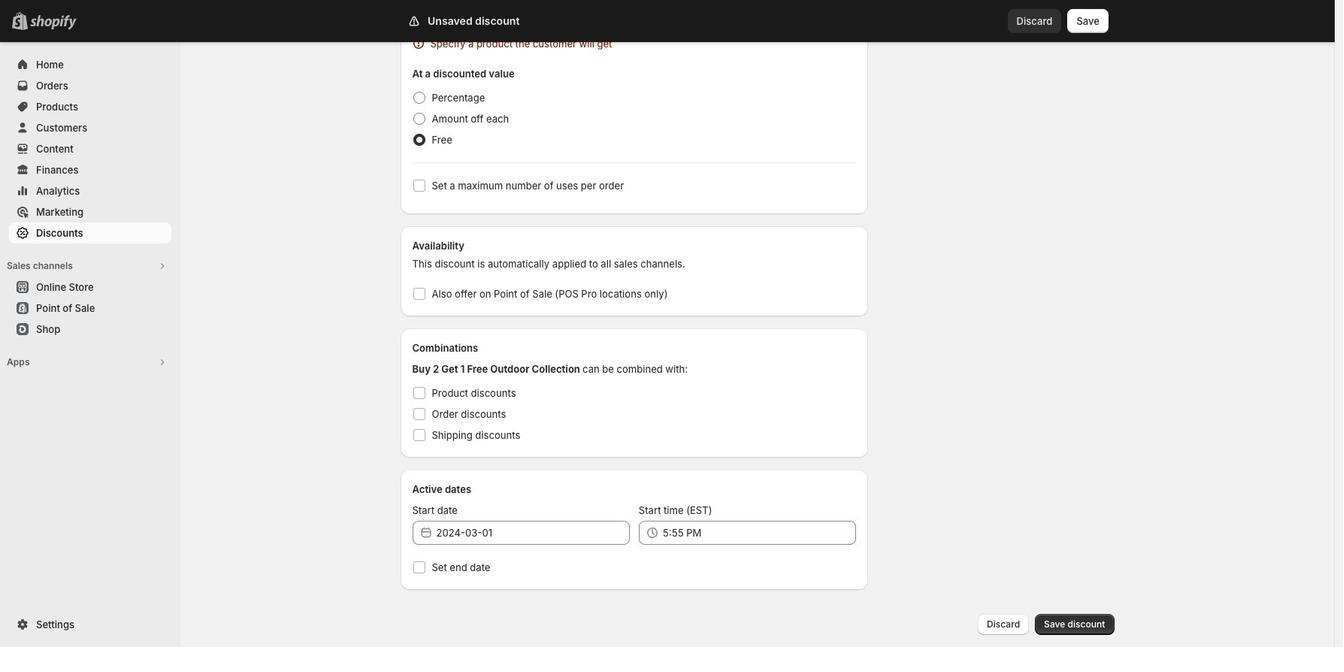 Task type: vqa. For each thing, say whether or not it's contained in the screenshot.
PHONE NUMBER on the bottom of the page
no



Task type: describe. For each thing, give the bounding box(es) containing it.
Enter time text field
[[663, 521, 857, 545]]



Task type: locate. For each thing, give the bounding box(es) containing it.
YYYY-MM-DD text field
[[437, 521, 630, 545]]

shopify image
[[30, 15, 77, 30]]



